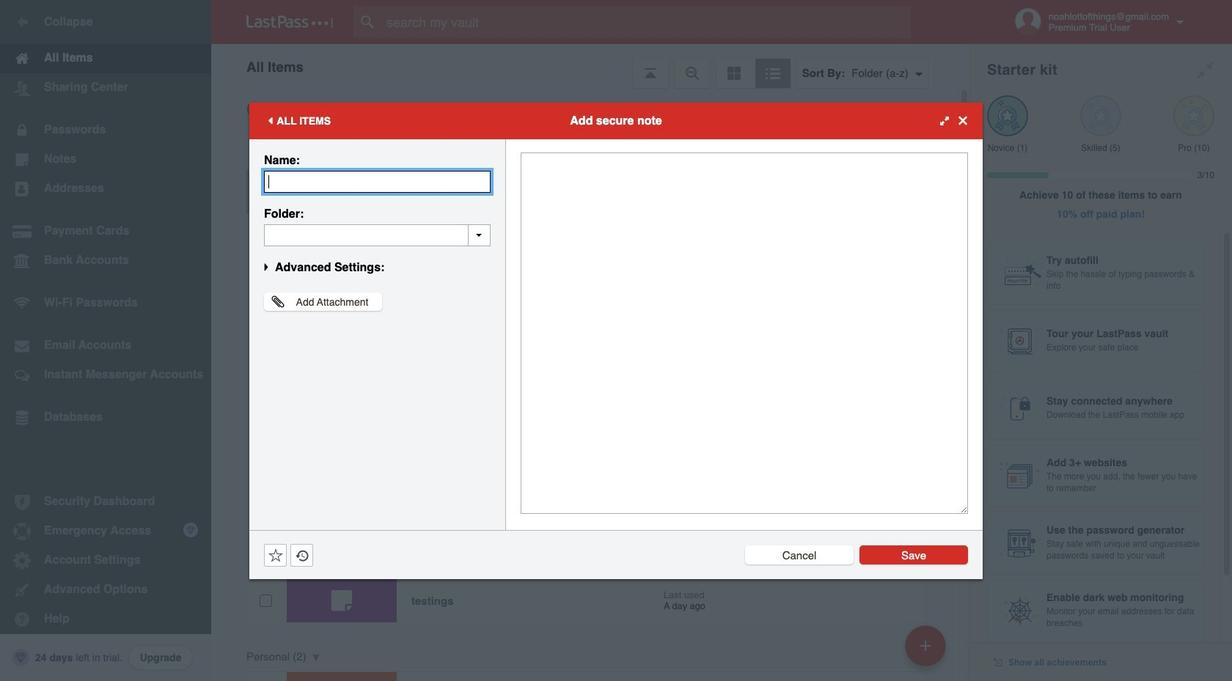 Task type: describe. For each thing, give the bounding box(es) containing it.
new item image
[[921, 641, 931, 651]]

lastpass image
[[247, 15, 333, 29]]

Search search field
[[354, 6, 940, 38]]

new item navigation
[[900, 622, 956, 682]]

vault options navigation
[[211, 44, 970, 88]]

main navigation navigation
[[0, 0, 211, 682]]



Task type: locate. For each thing, give the bounding box(es) containing it.
None text field
[[264, 224, 491, 246]]

dialog
[[250, 102, 983, 579]]

search my vault text field
[[354, 6, 940, 38]]

None text field
[[521, 152, 969, 514], [264, 171, 491, 193], [521, 152, 969, 514], [264, 171, 491, 193]]



